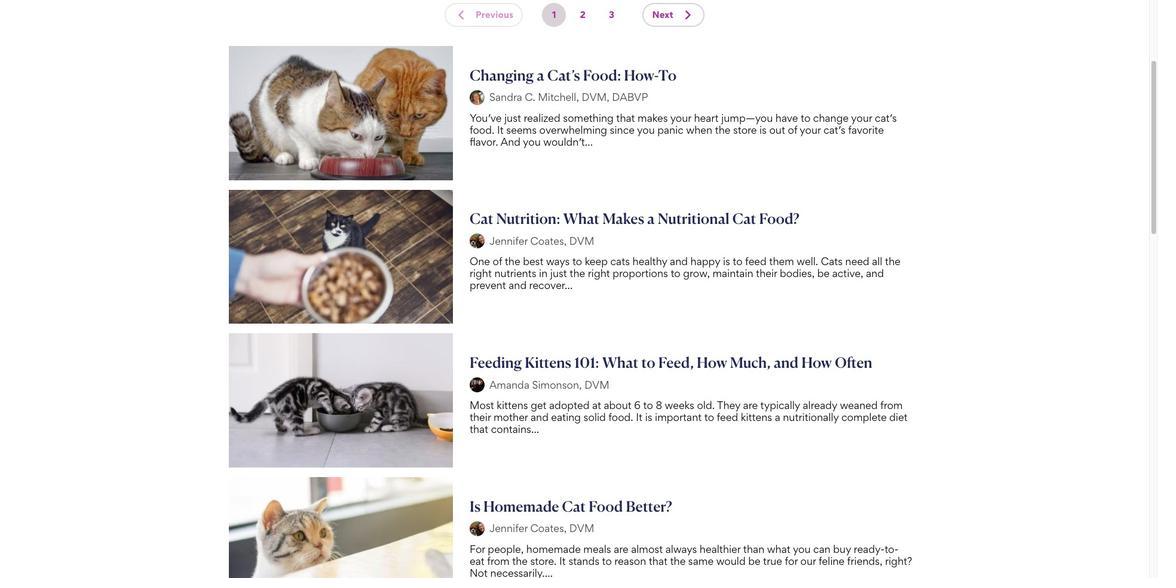 Task type: locate. For each thing, give the bounding box(es) containing it.
from inside most kittens get adopted at about 6 to 8 weeks old. they are typically already weaned from their mother and eating solid food. it is important to feed kittens a nutritionally complete diet that contains...
[[880, 399, 903, 412]]

0 vertical spatial jennifer
[[489, 235, 528, 247]]

their left mother
[[470, 411, 491, 424]]

from
[[880, 399, 903, 412], [487, 555, 510, 568]]

simonson,
[[532, 379, 582, 391]]

2 by image from the top
[[470, 378, 485, 393]]

1 vertical spatial are
[[614, 543, 629, 556]]

1 horizontal spatial it
[[559, 555, 566, 568]]

what
[[563, 210, 600, 228], [602, 354, 639, 372]]

that inside you've just realized something that makes your heart jump—you have to change your cat's food. it seems overwhelming since you panic when the store is out of your cat's favorite flavor. and you wouldn't...
[[616, 112, 635, 124]]

dvm up the at
[[585, 379, 610, 391]]

to inside you've just realized something that makes your heart jump—you have to change your cat's food. it seems overwhelming since you panic when the store is out of your cat's favorite flavor. and you wouldn't...
[[801, 112, 811, 124]]

0 horizontal spatial cat
[[470, 210, 493, 228]]

1 vertical spatial jennifer coates, dvm
[[489, 523, 594, 535]]

that inside most kittens get adopted at about 6 to 8 weeks old. they are typically already weaned from their mother and eating solid food. it is important to feed kittens a nutritionally complete diet that contains...
[[470, 423, 488, 436]]

one
[[470, 255, 490, 268]]

for
[[470, 543, 485, 556]]

and left eating
[[531, 411, 549, 424]]

feeding
[[470, 354, 522, 372]]

0 vertical spatial feed
[[745, 255, 767, 268]]

a
[[537, 66, 545, 84], [647, 210, 655, 228], [775, 411, 780, 424]]

active,
[[832, 267, 863, 280]]

their inside the one of the best ways to keep cats healthy and happy is to feed them well. cats need all the right nutrients in just the right proportions to grow, maintain their bodies, be active, and prevent and recover...
[[756, 267, 777, 280]]

be left active,
[[817, 267, 830, 280]]

healthy
[[633, 255, 667, 268]]

that
[[616, 112, 635, 124], [470, 423, 488, 436], [649, 555, 668, 568]]

jennifer up the people, in the left of the page
[[489, 523, 528, 535]]

to left 8
[[643, 399, 653, 412]]

at
[[592, 399, 601, 412]]

you've just realized something that makes your heart jump—you have to change your cat's food. it seems overwhelming since you panic when the store is out of your cat's favorite flavor. and you wouldn't...
[[470, 112, 897, 148]]

reason
[[615, 555, 646, 568]]

jennifer coates, dvm up homemade
[[489, 523, 594, 535]]

a left nutritionally
[[775, 411, 780, 424]]

2 vertical spatial a
[[775, 411, 780, 424]]

coates,
[[530, 235, 567, 247], [530, 523, 567, 535]]

when
[[686, 123, 712, 136]]

food.
[[470, 123, 495, 136], [609, 411, 633, 424]]

0 vertical spatial that
[[616, 112, 635, 124]]

dvm down is homemade cat food better?
[[569, 523, 594, 535]]

to
[[658, 66, 677, 84]]

coates, for homemade
[[530, 523, 567, 535]]

jennifer coates, dvm up best
[[489, 235, 594, 247]]

0 horizontal spatial of
[[493, 255, 502, 268]]

happy
[[691, 255, 720, 268]]

get
[[531, 399, 547, 412]]

that down dabvp
[[616, 112, 635, 124]]

0 horizontal spatial your
[[670, 112, 691, 124]]

1 horizontal spatial right
[[588, 267, 610, 280]]

0 horizontal spatial how
[[697, 354, 727, 372]]

0 vertical spatial are
[[743, 399, 758, 412]]

1 horizontal spatial food.
[[609, 411, 633, 424]]

coates, for nutrition:
[[530, 235, 567, 247]]

1 horizontal spatial be
[[817, 267, 830, 280]]

and right active,
[[866, 267, 884, 280]]

dvm
[[569, 235, 594, 247], [585, 379, 610, 391], [569, 523, 594, 535]]

homemade
[[526, 543, 581, 556]]

homemade
[[484, 498, 559, 516]]

that right reason
[[649, 555, 668, 568]]

cat's left favorite
[[824, 123, 846, 136]]

1 horizontal spatial are
[[743, 399, 758, 412]]

is left out in the top of the page
[[760, 123, 767, 136]]

be
[[817, 267, 830, 280], [748, 555, 761, 568]]

it inside most kittens get adopted at about 6 to 8 weeks old. they are typically already weaned from their mother and eating solid food. it is important to feed kittens a nutritionally complete diet that contains...
[[636, 411, 643, 424]]

ways
[[546, 255, 570, 268]]

a right makes
[[647, 210, 655, 228]]

feed left them
[[745, 255, 767, 268]]

be left the true
[[748, 555, 761, 568]]

0 horizontal spatial is
[[645, 411, 652, 424]]

2 how from the left
[[802, 354, 832, 372]]

1 how from the left
[[697, 354, 727, 372]]

is right happy
[[723, 255, 730, 268]]

feeding kittens 101: what to feed, how much, and how often
[[470, 354, 873, 372]]

the
[[715, 123, 731, 136], [505, 255, 520, 268], [885, 255, 901, 268], [570, 267, 585, 280], [512, 555, 528, 568], [670, 555, 686, 568]]

0 horizontal spatial right
[[470, 267, 492, 280]]

it
[[497, 123, 504, 136], [636, 411, 643, 424], [559, 555, 566, 568]]

by image up for
[[470, 522, 485, 537]]

0 horizontal spatial just
[[504, 112, 521, 124]]

one of the best ways to keep cats healthy and happy is to feed them well. cats need all the right nutrients in just the right proportions to grow, maintain their bodies, be active, and prevent and recover...
[[470, 255, 901, 292]]

1 vertical spatial food.
[[609, 411, 633, 424]]

people,
[[488, 543, 524, 556]]

1 horizontal spatial a
[[647, 210, 655, 228]]

it inside for people, homemade meals are almost always healthier than what you can buy ready-to- eat from the store. it stands to reason that the same would be true for our feline friends, right? not necessarily....
[[559, 555, 566, 568]]

what right 101: on the bottom of the page
[[602, 354, 639, 372]]

1 vertical spatial of
[[493, 255, 502, 268]]

2 vertical spatial by image
[[470, 522, 485, 537]]

sandra
[[489, 91, 522, 103]]

jennifer down nutrition:
[[489, 235, 528, 247]]

by image
[[470, 90, 485, 105]]

1 vertical spatial is
[[723, 255, 730, 268]]

0 vertical spatial by image
[[470, 234, 485, 249]]

2 coates, from the top
[[530, 523, 567, 535]]

1 vertical spatial coates,
[[530, 523, 567, 535]]

your left the heart
[[670, 112, 691, 124]]

2 vertical spatial that
[[649, 555, 668, 568]]

cat nutrition: what makes a nutritional cat food?
[[470, 210, 800, 228]]

what
[[767, 543, 791, 556]]

1 vertical spatial by image
[[470, 378, 485, 393]]

1 vertical spatial a
[[647, 210, 655, 228]]

jennifer coates, dvm
[[489, 235, 594, 247], [489, 523, 594, 535]]

0 vertical spatial what
[[563, 210, 600, 228]]

just down sandra
[[504, 112, 521, 124]]

0 horizontal spatial a
[[537, 66, 545, 84]]

0 vertical spatial just
[[504, 112, 521, 124]]

1 horizontal spatial is
[[723, 255, 730, 268]]

1 horizontal spatial feed
[[745, 255, 767, 268]]

out
[[769, 123, 785, 136]]

you right since
[[637, 123, 655, 136]]

just inside you've just realized something that makes your heart jump—you have to change your cat's food. it seems overwhelming since you panic when the store is out of your cat's favorite flavor. and you wouldn't...
[[504, 112, 521, 124]]

0 vertical spatial it
[[497, 123, 504, 136]]

your right change
[[851, 112, 872, 124]]

seems
[[506, 123, 537, 136]]

2 vertical spatial dvm
[[569, 523, 594, 535]]

1 vertical spatial that
[[470, 423, 488, 436]]

right left nutrients on the top left of page
[[470, 267, 492, 280]]

0 vertical spatial is
[[760, 123, 767, 136]]

from right weaned
[[880, 399, 903, 412]]

0 horizontal spatial you
[[523, 135, 541, 148]]

1 horizontal spatial what
[[602, 354, 639, 372]]

that down most
[[470, 423, 488, 436]]

1 horizontal spatial you
[[637, 123, 655, 136]]

dvm up "keep"
[[569, 235, 594, 247]]

it right store.
[[559, 555, 566, 568]]

recover...
[[529, 279, 573, 292]]

is inside most kittens get adopted at about 6 to 8 weeks old. they are typically already weaned from their mother and eating solid food. it is important to feed kittens a nutritionally complete diet that contains...
[[645, 411, 652, 424]]

right
[[470, 267, 492, 280], [588, 267, 610, 280]]

1 vertical spatial dvm
[[585, 379, 610, 391]]

0 vertical spatial food.
[[470, 123, 495, 136]]

2 jennifer from the top
[[489, 523, 528, 535]]

something
[[563, 112, 614, 124]]

is for to
[[760, 123, 767, 136]]

is homemade cat food better?
[[470, 498, 672, 516]]

are right the 'meals'
[[614, 543, 629, 556]]

of right one
[[493, 255, 502, 268]]

0 vertical spatial of
[[788, 123, 797, 136]]

1 horizontal spatial of
[[788, 123, 797, 136]]

of inside the one of the best ways to keep cats healthy and happy is to feed them well. cats need all the right nutrients in just the right proportions to grow, maintain their bodies, be active, and prevent and recover...
[[493, 255, 502, 268]]

1 horizontal spatial your
[[800, 123, 821, 136]]

of
[[788, 123, 797, 136], [493, 255, 502, 268]]

0 vertical spatial jennifer coates, dvm
[[489, 235, 594, 247]]

your right have
[[800, 123, 821, 136]]

1 horizontal spatial from
[[880, 399, 903, 412]]

2 horizontal spatial your
[[851, 112, 872, 124]]

not
[[470, 567, 488, 579]]

their inside most kittens get adopted at about 6 to 8 weeks old. they are typically already weaned from their mother and eating solid food. it is important to feed kittens a nutritionally complete diet that contains...
[[470, 411, 491, 424]]

for people, homemade meals are almost always healthier than what you can buy ready-to- eat from the store. it stands to reason that the same would be true for our feline friends, right? not necessarily....
[[470, 543, 912, 579]]

by image for feeding
[[470, 378, 485, 393]]

2 horizontal spatial is
[[760, 123, 767, 136]]

2 horizontal spatial that
[[649, 555, 668, 568]]

cat's right change
[[875, 112, 897, 124]]

3
[[609, 9, 614, 20]]

2 horizontal spatial you
[[793, 543, 811, 556]]

1 by image from the top
[[470, 234, 485, 249]]

coates, up homemade
[[530, 523, 567, 535]]

weaned
[[840, 399, 878, 412]]

can
[[813, 543, 831, 556]]

1 vertical spatial it
[[636, 411, 643, 424]]

the left store.
[[512, 555, 528, 568]]

from inside for people, homemade meals are almost always healthier than what you can buy ready-to- eat from the store. it stands to reason that the same would be true for our feline friends, right? not necessarily....
[[487, 555, 510, 568]]

0 horizontal spatial from
[[487, 555, 510, 568]]

eat
[[470, 555, 485, 568]]

0 horizontal spatial it
[[497, 123, 504, 136]]

you left the can
[[793, 543, 811, 556]]

1 vertical spatial jennifer
[[489, 523, 528, 535]]

0 horizontal spatial feed
[[717, 411, 738, 424]]

cats
[[611, 255, 630, 268]]

to right stands on the bottom of the page
[[602, 555, 612, 568]]

a left cat's at the top of page
[[537, 66, 545, 84]]

are right they
[[743, 399, 758, 412]]

by image up one
[[470, 234, 485, 249]]

the left best
[[505, 255, 520, 268]]

0 vertical spatial from
[[880, 399, 903, 412]]

1 horizontal spatial that
[[616, 112, 635, 124]]

from right eat
[[487, 555, 510, 568]]

0 vertical spatial be
[[817, 267, 830, 280]]

1 vertical spatial be
[[748, 555, 761, 568]]

kittens right they
[[741, 411, 772, 424]]

you've
[[470, 112, 502, 124]]

what left makes
[[563, 210, 600, 228]]

1 coates, from the top
[[530, 235, 567, 247]]

is for feed,
[[645, 411, 652, 424]]

feed,
[[658, 354, 694, 372]]

is inside you've just realized something that makes your heart jump—you have to change your cat's food. it seems overwhelming since you panic when the store is out of your cat's favorite flavor. and you wouldn't...
[[760, 123, 767, 136]]

0 horizontal spatial what
[[563, 210, 600, 228]]

0 vertical spatial dvm
[[569, 235, 594, 247]]

typically
[[761, 399, 800, 412]]

feed right old.
[[717, 411, 738, 424]]

food. left 6
[[609, 411, 633, 424]]

2 horizontal spatial a
[[775, 411, 780, 424]]

coates, up 'ways'
[[530, 235, 567, 247]]

sandra c. mitchell, dvm, dabvp
[[489, 91, 648, 103]]

from for feeding kittens 101: what to feed, how much, and how often
[[880, 399, 903, 412]]

most
[[470, 399, 494, 412]]

is
[[470, 498, 481, 516]]

than
[[743, 543, 765, 556]]

you right the and
[[523, 135, 541, 148]]

store
[[733, 123, 757, 136]]

your
[[670, 112, 691, 124], [851, 112, 872, 124], [800, 123, 821, 136]]

1 horizontal spatial just
[[550, 267, 567, 280]]

food. left the and
[[470, 123, 495, 136]]

is left 8
[[645, 411, 652, 424]]

cat left food
[[562, 498, 586, 516]]

how right the feed, at the right of the page
[[697, 354, 727, 372]]

food. inside you've just realized something that makes your heart jump—you have to change your cat's food. it seems overwhelming since you panic when the store is out of your cat's favorite flavor. and you wouldn't...
[[470, 123, 495, 136]]

by image
[[470, 234, 485, 249], [470, 378, 485, 393], [470, 522, 485, 537]]

to
[[801, 112, 811, 124], [572, 255, 582, 268], [733, 255, 743, 268], [671, 267, 681, 280], [642, 354, 655, 372], [643, 399, 653, 412], [704, 411, 714, 424], [602, 555, 612, 568]]

need
[[845, 255, 870, 268]]

1 horizontal spatial how
[[802, 354, 832, 372]]

is
[[760, 123, 767, 136], [723, 255, 730, 268], [645, 411, 652, 424]]

kittens down the amanda
[[497, 399, 528, 412]]

1 vertical spatial just
[[550, 267, 567, 280]]

1 vertical spatial feed
[[717, 411, 738, 424]]

0 horizontal spatial food.
[[470, 123, 495, 136]]

cat up one
[[470, 210, 493, 228]]

0 horizontal spatial are
[[614, 543, 629, 556]]

it left seems
[[497, 123, 504, 136]]

right left cats
[[588, 267, 610, 280]]

dvm,
[[582, 91, 610, 103]]

1 jennifer from the top
[[489, 235, 528, 247]]

grow,
[[683, 267, 710, 280]]

the left store
[[715, 123, 731, 136]]

2 vertical spatial it
[[559, 555, 566, 568]]

1 horizontal spatial their
[[756, 267, 777, 280]]

feed inside the one of the best ways to keep cats healthy and happy is to feed them well. cats need all the right nutrients in just the right proportions to grow, maintain their bodies, be active, and prevent and recover...
[[745, 255, 767, 268]]

1 vertical spatial their
[[470, 411, 491, 424]]

0 horizontal spatial their
[[470, 411, 491, 424]]

that inside for people, homemade meals are almost always healthier than what you can buy ready-to- eat from the store. it stands to reason that the same would be true for our feline friends, right? not necessarily....
[[649, 555, 668, 568]]

overwhelming
[[539, 123, 607, 136]]

c.
[[525, 91, 535, 103]]

feline
[[819, 555, 845, 568]]

1 vertical spatial from
[[487, 555, 510, 568]]

by image up most
[[470, 378, 485, 393]]

their left "bodies," at right
[[756, 267, 777, 280]]

food. inside most kittens get adopted at about 6 to 8 weeks old. they are typically already weaned from their mother and eating solid food. it is important to feed kittens a nutritionally complete diet that contains...
[[609, 411, 633, 424]]

cat left food?
[[733, 210, 756, 228]]

2 jennifer coates, dvm from the top
[[489, 523, 594, 535]]

nutrition:
[[496, 210, 560, 228]]

0 vertical spatial their
[[756, 267, 777, 280]]

to right have
[[801, 112, 811, 124]]

0 horizontal spatial that
[[470, 423, 488, 436]]

same
[[688, 555, 714, 568]]

2 horizontal spatial it
[[636, 411, 643, 424]]

2 vertical spatial is
[[645, 411, 652, 424]]

of right out in the top of the page
[[788, 123, 797, 136]]

solid
[[584, 411, 606, 424]]

3 by image from the top
[[470, 522, 485, 537]]

it left 8
[[636, 411, 643, 424]]

0 vertical spatial coates,
[[530, 235, 567, 247]]

old.
[[697, 399, 715, 412]]

1 jennifer coates, dvm from the top
[[489, 235, 594, 247]]

0 horizontal spatial be
[[748, 555, 761, 568]]

is inside the one of the best ways to keep cats healthy and happy is to feed them well. cats need all the right nutrients in just the right proportions to grow, maintain their bodies, be active, and prevent and recover...
[[723, 255, 730, 268]]

how left often
[[802, 354, 832, 372]]

food:
[[583, 66, 621, 84]]

feed
[[745, 255, 767, 268], [717, 411, 738, 424]]

just right in
[[550, 267, 567, 280]]

the right all
[[885, 255, 901, 268]]

and right the much,
[[774, 354, 799, 372]]



Task type: describe. For each thing, give the bounding box(es) containing it.
wouldn't...
[[543, 135, 593, 148]]

for
[[785, 555, 798, 568]]

1 horizontal spatial kittens
[[741, 411, 772, 424]]

often
[[835, 354, 873, 372]]

nutritionally
[[783, 411, 839, 424]]

ready-
[[854, 543, 885, 556]]

8
[[656, 399, 662, 412]]

about
[[604, 399, 632, 412]]

them
[[769, 255, 794, 268]]

0 horizontal spatial cat's
[[824, 123, 846, 136]]

of inside you've just realized something that makes your heart jump—you have to change your cat's food. it seems overwhelming since you panic when the store is out of your cat's favorite flavor. and you wouldn't...
[[788, 123, 797, 136]]

food?
[[759, 210, 800, 228]]

from for is homemade cat food better?
[[487, 555, 510, 568]]

favorite
[[848, 123, 884, 136]]

food
[[589, 498, 623, 516]]

mother
[[494, 411, 528, 424]]

all
[[872, 255, 882, 268]]

1 horizontal spatial cat
[[562, 498, 586, 516]]

0 horizontal spatial kittens
[[497, 399, 528, 412]]

right?
[[885, 555, 912, 568]]

are inside for people, homemade meals are almost always healthier than what you can buy ready-to- eat from the store. it stands to reason that the same would be true for our feline friends, right? not necessarily....
[[614, 543, 629, 556]]

and left happy
[[670, 255, 688, 268]]

meals
[[583, 543, 611, 556]]

our
[[801, 555, 816, 568]]

jennifer coates, dvm for homemade
[[489, 523, 594, 535]]

important
[[655, 411, 702, 424]]

and inside most kittens get adopted at about 6 to 8 weeks old. they are typically already weaned from their mother and eating solid food. it is important to feed kittens a nutritionally complete diet that contains...
[[531, 411, 549, 424]]

changing a cat's food: how-to
[[470, 66, 677, 84]]

always
[[666, 543, 697, 556]]

to left the feed, at the right of the page
[[642, 354, 655, 372]]

prevent
[[470, 279, 506, 292]]

next
[[652, 9, 674, 20]]

much,
[[730, 354, 771, 372]]

almost
[[631, 543, 663, 556]]

most kittens get adopted at about 6 to 8 weeks old. they are typically already weaned from their mother and eating solid food. it is important to feed kittens a nutritionally complete diet that contains...
[[470, 399, 908, 436]]

change
[[813, 112, 849, 124]]

to left "keep"
[[572, 255, 582, 268]]

you inside for people, homemade meals are almost always healthier than what you can buy ready-to- eat from the store. it stands to reason that the same would be true for our feline friends, right? not necessarily....
[[793, 543, 811, 556]]

101:
[[574, 354, 599, 372]]

by image for is
[[470, 522, 485, 537]]

buy
[[833, 543, 851, 556]]

proportions
[[613, 267, 668, 280]]

be inside for people, homemade meals are almost always healthier than what you can buy ready-to- eat from the store. it stands to reason that the same would be true for our feline friends, right? not necessarily....
[[748, 555, 761, 568]]

0 vertical spatial a
[[537, 66, 545, 84]]

to inside for people, homemade meals are almost always healthier than what you can buy ready-to- eat from the store. it stands to reason that the same would be true for our feline friends, right? not necessarily....
[[602, 555, 612, 568]]

by image for cat
[[470, 234, 485, 249]]

makes
[[603, 210, 644, 228]]

complete
[[842, 411, 887, 424]]

3 link
[[600, 3, 624, 27]]

to left they
[[704, 411, 714, 424]]

flavor.
[[470, 135, 498, 148]]

weeks
[[665, 399, 694, 412]]

keep
[[585, 255, 608, 268]]

to left grow,
[[671, 267, 681, 280]]

they
[[717, 399, 741, 412]]

how-
[[624, 66, 658, 84]]

be inside the one of the best ways to keep cats healthy and happy is to feed them well. cats need all the right nutrients in just the right proportions to grow, maintain their bodies, be active, and prevent and recover...
[[817, 267, 830, 280]]

dvm for cat
[[569, 523, 594, 535]]

cat's
[[547, 66, 580, 84]]

adopted
[[549, 399, 590, 412]]

heart
[[694, 112, 719, 124]]

would
[[716, 555, 746, 568]]

necessarily....
[[490, 567, 553, 579]]

dabvp
[[612, 91, 648, 103]]

the left same
[[670, 555, 686, 568]]

healthier
[[700, 543, 741, 556]]

to-
[[885, 543, 899, 556]]

1 vertical spatial what
[[602, 354, 639, 372]]

feed inside most kittens get adopted at about 6 to 8 weeks old. they are typically already weaned from their mother and eating solid food. it is important to feed kittens a nutritionally complete diet that contains...
[[717, 411, 738, 424]]

contains...
[[491, 423, 539, 436]]

amanda
[[489, 379, 530, 391]]

dvm for what
[[569, 235, 594, 247]]

just inside the one of the best ways to keep cats healthy and happy is to feed them well. cats need all the right nutrients in just the right proportions to grow, maintain their bodies, be active, and prevent and recover...
[[550, 267, 567, 280]]

a inside most kittens get adopted at about 6 to 8 weeks old. they are typically already weaned from their mother and eating solid food. it is important to feed kittens a nutritionally complete diet that contains...
[[775, 411, 780, 424]]

and left in
[[509, 279, 527, 292]]

nutritional
[[658, 210, 730, 228]]

better?
[[626, 498, 672, 516]]

true
[[763, 555, 782, 568]]

panic
[[658, 123, 684, 136]]

it inside you've just realized something that makes your heart jump—you have to change your cat's food. it seems overwhelming since you panic when the store is out of your cat's favorite flavor. and you wouldn't...
[[497, 123, 504, 136]]

dvm for 101:
[[585, 379, 610, 391]]

are inside most kittens get adopted at about 6 to 8 weeks old. they are typically already weaned from their mother and eating solid food. it is important to feed kittens a nutritionally complete diet that contains...
[[743, 399, 758, 412]]

2 link
[[571, 3, 595, 27]]

jennifer for nutrition:
[[489, 235, 528, 247]]

2 right from the left
[[588, 267, 610, 280]]

eating
[[551, 411, 581, 424]]

stands
[[569, 555, 599, 568]]

2 horizontal spatial cat
[[733, 210, 756, 228]]

mitchell,
[[538, 91, 579, 103]]

6
[[634, 399, 641, 412]]

kittens
[[525, 354, 571, 372]]

to right happy
[[733, 255, 743, 268]]

since
[[610, 123, 635, 136]]

1 horizontal spatial cat's
[[875, 112, 897, 124]]

well.
[[797, 255, 818, 268]]

jennifer coates, dvm for nutrition:
[[489, 235, 594, 247]]

1 right from the left
[[470, 267, 492, 280]]

best
[[523, 255, 544, 268]]

the inside you've just realized something that makes your heart jump—you have to change your cat's food. it seems overwhelming since you panic when the store is out of your cat's favorite flavor. and you wouldn't...
[[715, 123, 731, 136]]

changing
[[470, 66, 534, 84]]

have
[[776, 112, 798, 124]]

in
[[539, 267, 548, 280]]

cats
[[821, 255, 843, 268]]

next link
[[643, 3, 705, 27]]

jennifer for homemade
[[489, 523, 528, 535]]

nutrients
[[495, 267, 536, 280]]

the right in
[[570, 267, 585, 280]]



Task type: vqa. For each thing, say whether or not it's contained in the screenshot.
and within the Most kittens get adopted at about 6 to 8 weeks old. They are typically already weaned from their mother and eating solid food. It is important to feed kittens a nutritionally complete diet that contains...
yes



